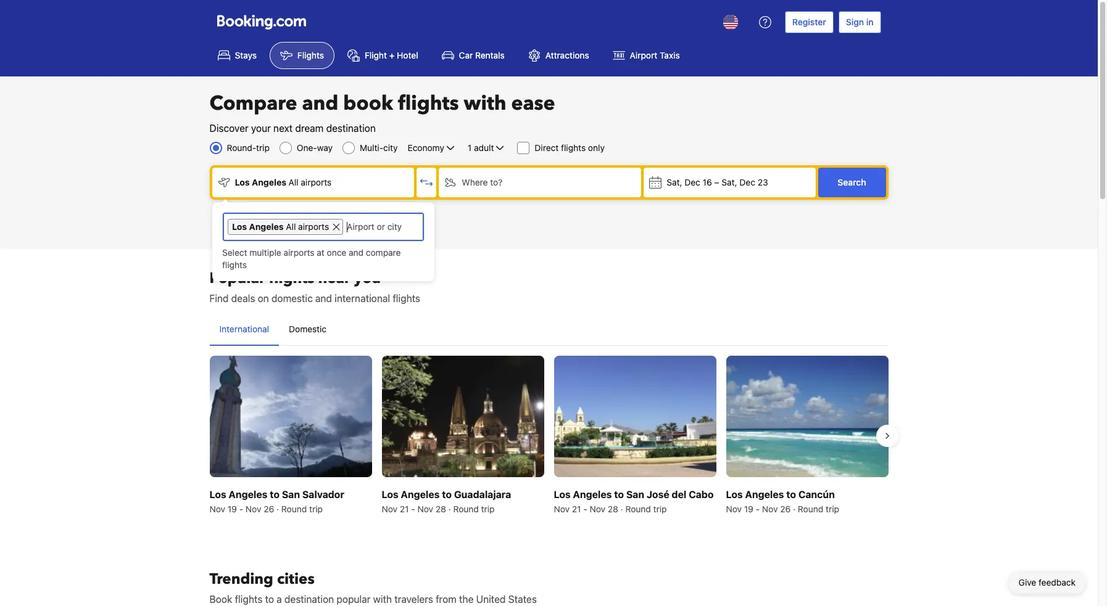 Task type: locate. For each thing, give the bounding box(es) containing it.
1 28 from the left
[[436, 505, 446, 515]]

angeles inside los angeles to guadalajara nov 21 - nov 28 · round trip
[[401, 490, 440, 501]]

direct flights only
[[535, 143, 605, 153]]

select
[[222, 248, 247, 258]]

angeles for 19
[[745, 490, 784, 501]]

21 inside los angeles to san josé del cabo nov 21 - nov 28 · round trip
[[572, 505, 581, 515]]

sat, dec 16 – sat, dec 23
[[667, 177, 768, 188]]

to?
[[490, 177, 503, 188]]

to left guadalajara
[[442, 490, 452, 501]]

los angeles to guadalajara nov 21 - nov 28 · round trip
[[382, 490, 511, 515]]

to for del
[[614, 490, 624, 501]]

flights up domestic
[[269, 269, 315, 289]]

3 round from the left
[[626, 505, 651, 515]]

car rentals link
[[431, 42, 515, 69]]

international button
[[210, 314, 279, 346]]

sat, left 16
[[667, 177, 683, 188]]

destination up multi- at the top left of page
[[326, 123, 376, 134]]

2 round from the left
[[453, 505, 479, 515]]

compare
[[210, 90, 297, 117]]

1 horizontal spatial 26
[[781, 505, 791, 515]]

airports down the one-way
[[301, 177, 332, 188]]

and up dream
[[302, 90, 339, 117]]

trip
[[256, 143, 270, 153], [309, 505, 323, 515], [481, 505, 495, 515], [654, 505, 667, 515], [826, 505, 840, 515]]

register
[[793, 17, 827, 27]]

stays link
[[207, 42, 267, 69]]

flights left only
[[561, 143, 586, 153]]

to inside los angeles to guadalajara nov 21 - nov 28 · round trip
[[442, 490, 452, 501]]

trip inside los angeles to cancún nov 19 - nov 26 · round trip
[[826, 505, 840, 515]]

san inside los angeles to san salvador nov 19 - nov 26 · round trip
[[282, 490, 300, 501]]

cities
[[277, 570, 315, 590]]

-
[[239, 505, 243, 515], [411, 505, 415, 515], [584, 505, 588, 515], [756, 505, 760, 515]]

28 inside los angeles to san josé del cabo nov 21 - nov 28 · round trip
[[608, 505, 619, 515]]

with inside compare and book flights with ease discover your next dream destination
[[464, 90, 507, 117]]

to left cancún
[[787, 490, 796, 501]]

destination
[[326, 123, 376, 134], [285, 595, 334, 606]]

1 vertical spatial with
[[373, 595, 392, 606]]

flight + hotel
[[365, 50, 418, 61]]

where to? button
[[439, 168, 642, 198]]

19 inside los angeles to san salvador nov 19 - nov 26 · round trip
[[228, 505, 237, 515]]

airports up at
[[298, 222, 329, 232]]

san left salvador on the bottom left of the page
[[282, 490, 300, 501]]

san inside los angeles to san josé del cabo nov 21 - nov 28 · round trip
[[627, 490, 645, 501]]

- inside los angeles to cancún nov 19 - nov 26 · round trip
[[756, 505, 760, 515]]

0 horizontal spatial 21
[[400, 505, 409, 515]]

hotel
[[397, 50, 418, 61]]

airports
[[301, 177, 332, 188], [298, 222, 329, 232], [284, 248, 315, 258]]

Airport or city text field
[[346, 219, 419, 235]]

8 nov from the left
[[762, 505, 778, 515]]

trip down josé
[[654, 505, 667, 515]]

flight
[[365, 50, 387, 61]]

1 26 from the left
[[264, 505, 274, 515]]

international
[[335, 293, 390, 304]]

economy
[[408, 143, 444, 153]]

0 horizontal spatial sat,
[[667, 177, 683, 188]]

to for nov
[[270, 490, 280, 501]]

guadalajara
[[454, 490, 511, 501]]

deals
[[231, 293, 255, 304]]

angeles inside los angeles to cancún nov 19 - nov 26 · round trip
[[745, 490, 784, 501]]

0 vertical spatial los angeles all airports
[[235, 177, 332, 188]]

give feedback button
[[1009, 572, 1086, 595]]

2 21 from the left
[[572, 505, 581, 515]]

search
[[838, 177, 867, 188]]

2 dec from the left
[[740, 177, 756, 188]]

5 nov from the left
[[554, 505, 570, 515]]

1 horizontal spatial with
[[464, 90, 507, 117]]

1 vertical spatial all
[[286, 222, 296, 232]]

with up adult
[[464, 90, 507, 117]]

flights right international
[[393, 293, 420, 304]]

28 inside los angeles to guadalajara nov 21 - nov 28 · round trip
[[436, 505, 446, 515]]

2 26 from the left
[[781, 505, 791, 515]]

compare
[[366, 248, 401, 258]]

multi-
[[360, 143, 384, 153]]

1 horizontal spatial san
[[627, 490, 645, 501]]

booking.com logo image
[[217, 15, 306, 29], [217, 15, 306, 29]]

rentals
[[475, 50, 505, 61]]

2 - from the left
[[411, 505, 415, 515]]

to inside los angeles to san salvador nov 19 - nov 26 · round trip
[[270, 490, 280, 501]]

2 nov from the left
[[246, 505, 261, 515]]

2 28 from the left
[[608, 505, 619, 515]]

flights down 'select'
[[222, 260, 247, 270]]

round down guadalajara
[[453, 505, 479, 515]]

and down the near
[[315, 293, 332, 304]]

international
[[219, 324, 269, 335]]

1 vertical spatial destination
[[285, 595, 334, 606]]

1 horizontal spatial 21
[[572, 505, 581, 515]]

los angeles to cancún nov 19 - nov 26 · round trip
[[726, 490, 840, 515]]

all up select multiple airports at once and compare flights
[[286, 222, 296, 232]]

round down josé
[[626, 505, 651, 515]]

destination down cities
[[285, 595, 334, 606]]

trip down guadalajara
[[481, 505, 495, 515]]

3 nov from the left
[[382, 505, 398, 515]]

19 inside los angeles to cancún nov 19 - nov 26 · round trip
[[744, 505, 754, 515]]

del
[[672, 490, 687, 501]]

and
[[302, 90, 339, 117], [349, 248, 364, 258], [315, 293, 332, 304]]

1 vertical spatial and
[[349, 248, 364, 258]]

0 horizontal spatial 19
[[228, 505, 237, 515]]

trip inside los angeles to guadalajara nov 21 - nov 28 · round trip
[[481, 505, 495, 515]]

1 san from the left
[[282, 490, 300, 501]]

airports inside select multiple airports at once and compare flights
[[284, 248, 315, 258]]

taxis
[[660, 50, 680, 61]]

destination inside the trending cities book flights to a destination popular with travelers from the united states
[[285, 595, 334, 606]]

2 vertical spatial and
[[315, 293, 332, 304]]

1 horizontal spatial 19
[[744, 505, 754, 515]]

all down the one-
[[289, 177, 299, 188]]

flights link
[[270, 42, 335, 69]]

los angeles to guadalajara image
[[382, 356, 544, 478]]

6 nov from the left
[[590, 505, 606, 515]]

popular
[[210, 269, 265, 289]]

and right once
[[349, 248, 364, 258]]

round inside los angeles to san salvador nov 19 - nov 26 · round trip
[[281, 505, 307, 515]]

to inside los angeles to san josé del cabo nov 21 - nov 28 · round trip
[[614, 490, 624, 501]]

to left josé
[[614, 490, 624, 501]]

to left salvador on the bottom left of the page
[[270, 490, 280, 501]]

with right popular
[[373, 595, 392, 606]]

los angeles to san josé del cabo nov 21 - nov 28 · round trip
[[554, 490, 714, 515]]

angeles
[[252, 177, 286, 188], [249, 222, 284, 232], [229, 490, 268, 501], [401, 490, 440, 501], [573, 490, 612, 501], [745, 490, 784, 501]]

26
[[264, 505, 274, 515], [781, 505, 791, 515]]

los inside los angeles to san salvador nov 19 - nov 26 · round trip
[[210, 490, 226, 501]]

1 · from the left
[[277, 505, 279, 515]]

3 - from the left
[[584, 505, 588, 515]]

1 round from the left
[[281, 505, 307, 515]]

dec left 23
[[740, 177, 756, 188]]

1 adult
[[468, 143, 494, 153]]

sat, right –
[[722, 177, 738, 188]]

1 horizontal spatial 28
[[608, 505, 619, 515]]

· inside los angeles to san salvador nov 19 - nov 26 · round trip
[[277, 505, 279, 515]]

0 horizontal spatial 28
[[436, 505, 446, 515]]

0 vertical spatial with
[[464, 90, 507, 117]]

23
[[758, 177, 768, 188]]

from
[[436, 595, 457, 606]]

1 horizontal spatial dec
[[740, 177, 756, 188]]

san
[[282, 490, 300, 501], [627, 490, 645, 501]]

angeles inside los angeles to san salvador nov 19 - nov 26 · round trip
[[229, 490, 268, 501]]

2 vertical spatial airports
[[284, 248, 315, 258]]

0 horizontal spatial dec
[[685, 177, 701, 188]]

multiple
[[250, 248, 281, 258]]

0 vertical spatial and
[[302, 90, 339, 117]]

1 21 from the left
[[400, 505, 409, 515]]

28
[[436, 505, 446, 515], [608, 505, 619, 515]]

round inside los angeles to cancún nov 19 - nov 26 · round trip
[[798, 505, 824, 515]]

discover
[[210, 123, 249, 134]]

los inside los angeles to guadalajara nov 21 - nov 28 · round trip
[[382, 490, 399, 501]]

dec left 16
[[685, 177, 701, 188]]

1 vertical spatial los angeles all airports
[[232, 222, 329, 232]]

san for josé
[[627, 490, 645, 501]]

feedback
[[1039, 578, 1076, 588]]

4 - from the left
[[756, 505, 760, 515]]

popular flights near you find deals on domestic and international flights
[[210, 269, 420, 304]]

round down salvador on the bottom left of the page
[[281, 505, 307, 515]]

round inside los angeles to san josé del cabo nov 21 - nov 28 · round trip
[[626, 505, 651, 515]]

2 19 from the left
[[744, 505, 754, 515]]

los inside los angeles to cancún nov 19 - nov 26 · round trip
[[726, 490, 743, 501]]

with inside the trending cities book flights to a destination popular with travelers from the united states
[[373, 595, 392, 606]]

3 · from the left
[[621, 505, 623, 515]]

· inside los angeles to cancún nov 19 - nov 26 · round trip
[[793, 505, 796, 515]]

los inside los angeles to san josé del cabo nov 21 - nov 28 · round trip
[[554, 490, 571, 501]]

san left josé
[[627, 490, 645, 501]]

los
[[235, 177, 250, 188], [232, 222, 247, 232], [210, 490, 226, 501], [382, 490, 399, 501], [554, 490, 571, 501], [726, 490, 743, 501]]

2 san from the left
[[627, 490, 645, 501]]

los angeles to san josé del cabo image
[[554, 356, 716, 478]]

los angeles all airports up multiple
[[232, 222, 329, 232]]

2 · from the left
[[449, 505, 451, 515]]

all
[[289, 177, 299, 188], [286, 222, 296, 232]]

1 horizontal spatial sat,
[[722, 177, 738, 188]]

1 - from the left
[[239, 505, 243, 515]]

flights
[[398, 90, 459, 117], [561, 143, 586, 153], [222, 260, 247, 270], [269, 269, 315, 289], [393, 293, 420, 304], [235, 595, 263, 606]]

0 horizontal spatial 26
[[264, 505, 274, 515]]

with
[[464, 90, 507, 117], [373, 595, 392, 606]]

to inside los angeles to cancún nov 19 - nov 26 · round trip
[[787, 490, 796, 501]]

4 · from the left
[[793, 505, 796, 515]]

angeles inside los angeles to san josé del cabo nov 21 - nov 28 · round trip
[[573, 490, 612, 501]]

trip down cancún
[[826, 505, 840, 515]]

0 horizontal spatial with
[[373, 595, 392, 606]]

the
[[459, 595, 474, 606]]

trip down your
[[256, 143, 270, 153]]

flights up economy
[[398, 90, 459, 117]]

book
[[210, 595, 232, 606]]

·
[[277, 505, 279, 515], [449, 505, 451, 515], [621, 505, 623, 515], [793, 505, 796, 515]]

21
[[400, 505, 409, 515], [572, 505, 581, 515]]

0 horizontal spatial san
[[282, 490, 300, 501]]

region containing los angeles to san salvador
[[200, 351, 899, 521]]

region
[[200, 351, 899, 521]]

los angeles all airports down the one-
[[235, 177, 332, 188]]

tab list
[[210, 314, 889, 347]]

0 vertical spatial destination
[[326, 123, 376, 134]]

los for nov
[[210, 490, 226, 501]]

flights down trending
[[235, 595, 263, 606]]

trip down salvador on the bottom left of the page
[[309, 505, 323, 515]]

1 19 from the left
[[228, 505, 237, 515]]

angeles for 21
[[401, 490, 440, 501]]

4 round from the left
[[798, 505, 824, 515]]

airports left at
[[284, 248, 315, 258]]

round down cancún
[[798, 505, 824, 515]]

to left a
[[265, 595, 274, 606]]

· inside los angeles to guadalajara nov 21 - nov 28 · round trip
[[449, 505, 451, 515]]

round inside los angeles to guadalajara nov 21 - nov 28 · round trip
[[453, 505, 479, 515]]



Task type: describe. For each thing, give the bounding box(es) containing it.
find
[[210, 293, 229, 304]]

–
[[715, 177, 720, 188]]

select multiple airports at once and compare flights
[[222, 248, 401, 270]]

los angeles to san salvador nov 19 - nov 26 · round trip
[[210, 490, 345, 515]]

round-
[[227, 143, 256, 153]]

tab list containing international
[[210, 314, 889, 347]]

airport taxis
[[630, 50, 680, 61]]

multi-city
[[360, 143, 398, 153]]

car
[[459, 50, 473, 61]]

at
[[317, 248, 325, 258]]

26 inside los angeles to san salvador nov 19 - nov 26 · round trip
[[264, 505, 274, 515]]

trending cities book flights to a destination popular with travelers from the united states
[[210, 570, 537, 606]]

destination inside compare and book flights with ease discover your next dream destination
[[326, 123, 376, 134]]

direct
[[535, 143, 559, 153]]

21 inside los angeles to guadalajara nov 21 - nov 28 · round trip
[[400, 505, 409, 515]]

trip inside los angeles to san salvador nov 19 - nov 26 · round trip
[[309, 505, 323, 515]]

give
[[1019, 578, 1037, 588]]

los angeles to cancún image
[[726, 356, 889, 478]]

salvador
[[302, 490, 345, 501]]

cabo
[[689, 490, 714, 501]]

0 vertical spatial airports
[[301, 177, 332, 188]]

in
[[867, 17, 874, 27]]

san for salvador
[[282, 490, 300, 501]]

domestic
[[272, 293, 313, 304]]

to for 21
[[442, 490, 452, 501]]

next
[[274, 123, 293, 134]]

sign in link
[[839, 11, 881, 33]]

car rentals
[[459, 50, 505, 61]]

flights inside compare and book flights with ease discover your next dream destination
[[398, 90, 459, 117]]

0 vertical spatial all
[[289, 177, 299, 188]]

- inside los angeles to san josé del cabo nov 21 - nov 28 · round trip
[[584, 505, 588, 515]]

16
[[703, 177, 712, 188]]

compare and book flights with ease discover your next dream destination
[[210, 90, 555, 134]]

attractions link
[[518, 42, 600, 69]]

adult
[[474, 143, 494, 153]]

cancún
[[799, 490, 835, 501]]

book
[[343, 90, 393, 117]]

los for 19
[[726, 490, 743, 501]]

where to?
[[462, 177, 503, 188]]

sign in
[[846, 17, 874, 27]]

domestic button
[[279, 314, 337, 346]]

round-trip
[[227, 143, 270, 153]]

attractions
[[546, 50, 589, 61]]

sign
[[846, 17, 864, 27]]

dream
[[295, 123, 324, 134]]

a
[[277, 595, 282, 606]]

near
[[318, 269, 350, 289]]

states
[[509, 595, 537, 606]]

airport taxis link
[[602, 42, 691, 69]]

josé
[[647, 490, 670, 501]]

- inside los angeles to guadalajara nov 21 - nov 28 · round trip
[[411, 505, 415, 515]]

7 nov from the left
[[726, 505, 742, 515]]

only
[[588, 143, 605, 153]]

once
[[327, 248, 347, 258]]

to inside the trending cities book flights to a destination popular with travelers from the united states
[[265, 595, 274, 606]]

one-way
[[297, 143, 333, 153]]

trending
[[210, 570, 273, 590]]

4 nov from the left
[[418, 505, 433, 515]]

you
[[354, 269, 381, 289]]

los angeles to san salvador image
[[210, 356, 372, 478]]

flight + hotel link
[[337, 42, 429, 69]]

los for del
[[554, 490, 571, 501]]

- inside los angeles to san salvador nov 19 - nov 26 · round trip
[[239, 505, 243, 515]]

ease
[[512, 90, 555, 117]]

flights inside the trending cities book flights to a destination popular with travelers from the united states
[[235, 595, 263, 606]]

where
[[462, 177, 488, 188]]

and inside select multiple airports at once and compare flights
[[349, 248, 364, 258]]

trip inside los angeles to san josé del cabo nov 21 - nov 28 · round trip
[[654, 505, 667, 515]]

1 sat, from the left
[[667, 177, 683, 188]]

give feedback
[[1019, 578, 1076, 588]]

popular
[[337, 595, 371, 606]]

angeles for del
[[573, 490, 612, 501]]

+
[[389, 50, 395, 61]]

flights inside select multiple airports at once and compare flights
[[222, 260, 247, 270]]

and inside compare and book flights with ease discover your next dream destination
[[302, 90, 339, 117]]

airport
[[630, 50, 658, 61]]

los for 21
[[382, 490, 399, 501]]

search button
[[818, 168, 886, 198]]

26 inside los angeles to cancún nov 19 - nov 26 · round trip
[[781, 505, 791, 515]]

your
[[251, 123, 271, 134]]

domestic
[[289, 324, 327, 335]]

1 dec from the left
[[685, 177, 701, 188]]

united
[[476, 595, 506, 606]]

1 adult button
[[467, 141, 508, 156]]

1
[[468, 143, 472, 153]]

sat, dec 16 – sat, dec 23 button
[[644, 168, 816, 198]]

one-
[[297, 143, 317, 153]]

stays
[[235, 50, 257, 61]]

2 sat, from the left
[[722, 177, 738, 188]]

travelers
[[395, 595, 433, 606]]

to for 19
[[787, 490, 796, 501]]

angeles for nov
[[229, 490, 268, 501]]

1 nov from the left
[[210, 505, 225, 515]]

on
[[258, 293, 269, 304]]

flights
[[298, 50, 324, 61]]

· inside los angeles to san josé del cabo nov 21 - nov 28 · round trip
[[621, 505, 623, 515]]

register link
[[785, 11, 834, 33]]

and inside popular flights near you find deals on domestic and international flights
[[315, 293, 332, 304]]

city
[[383, 143, 398, 153]]

1 vertical spatial airports
[[298, 222, 329, 232]]

way
[[317, 143, 333, 153]]



Task type: vqa. For each thing, say whether or not it's contained in the screenshot.
Arriving At Your Destination
no



